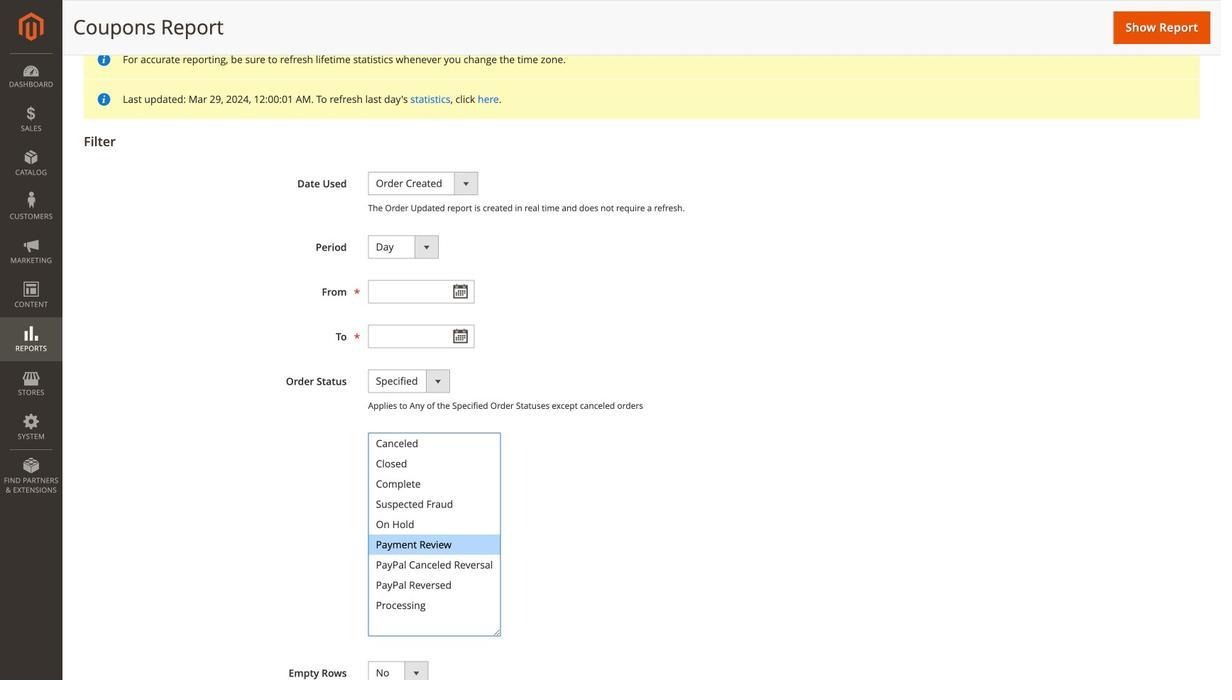 Task type: vqa. For each thing, say whether or not it's contained in the screenshot.
menu
no



Task type: locate. For each thing, give the bounding box(es) containing it.
magento admin panel image
[[19, 12, 44, 41]]

menu bar
[[0, 53, 62, 502]]

None text field
[[368, 325, 475, 348]]

None text field
[[368, 280, 475, 303]]



